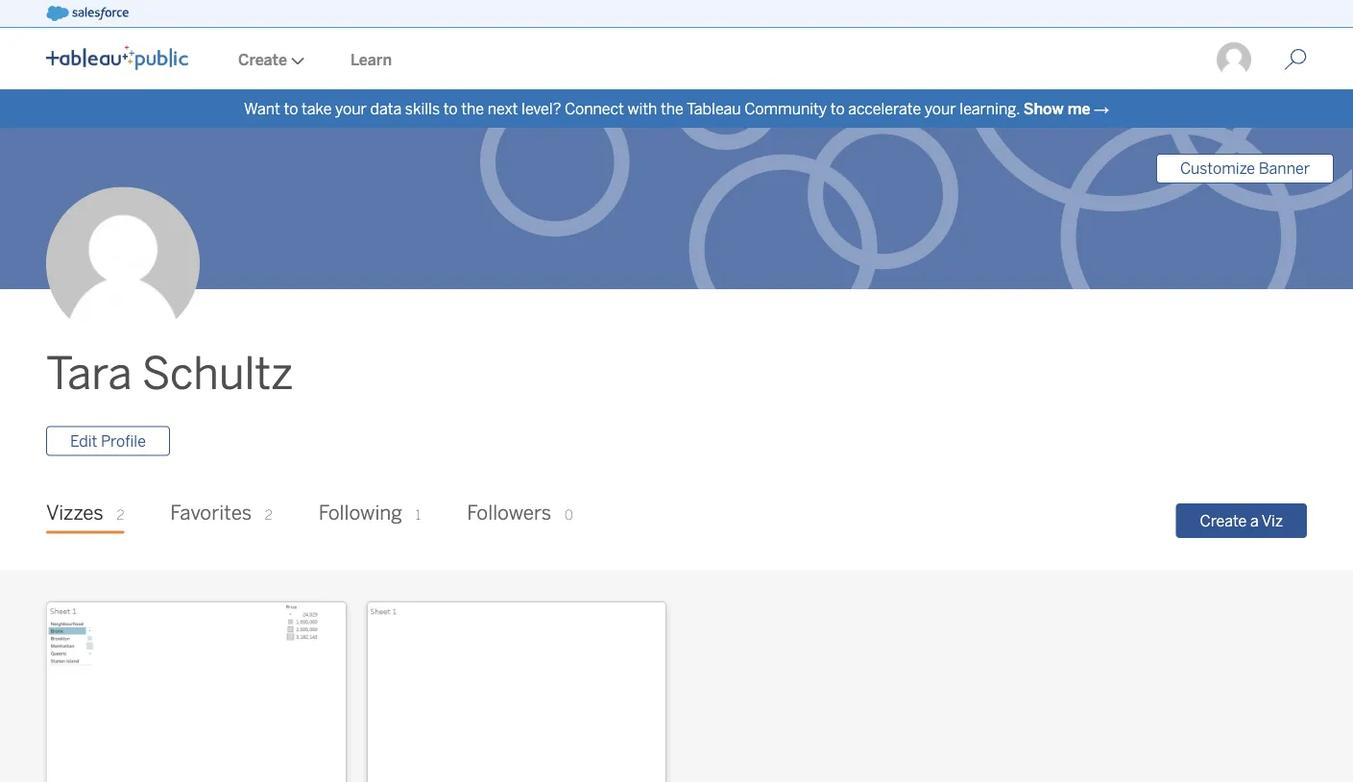 Task type: describe. For each thing, give the bounding box(es) containing it.
edit
[[70, 432, 97, 450]]

banner
[[1259, 160, 1311, 178]]

create for create a viz
[[1201, 512, 1248, 530]]

tara.schultz image
[[1216, 40, 1254, 79]]

3 to from the left
[[831, 99, 845, 118]]

2 workbook thumbnail image from the left
[[367, 602, 666, 782]]

with
[[628, 99, 658, 118]]

want
[[244, 99, 280, 118]]

accelerate
[[849, 99, 922, 118]]

a
[[1251, 512, 1259, 530]]

followers
[[467, 501, 552, 525]]

profile
[[101, 432, 146, 450]]

me
[[1068, 99, 1091, 118]]

want to take your data skills to the next level? connect with the tableau community to accelerate your learning. show me →
[[244, 99, 1110, 118]]

take
[[302, 99, 332, 118]]

edit profile
[[70, 432, 146, 450]]

viz
[[1262, 512, 1284, 530]]

2 for vizzes
[[117, 507, 124, 523]]

community
[[745, 99, 827, 118]]

2 to from the left
[[444, 99, 458, 118]]

1 to from the left
[[284, 99, 298, 118]]

customize banner
[[1181, 160, 1311, 178]]

tara
[[46, 347, 132, 400]]

0
[[565, 507, 573, 523]]

show me link
[[1024, 99, 1091, 118]]

go to search image
[[1262, 48, 1331, 71]]

next
[[488, 99, 518, 118]]

learning.
[[960, 99, 1021, 118]]

1 the from the left
[[461, 99, 484, 118]]

avatar image
[[46, 187, 200, 340]]

create a viz button
[[1177, 503, 1308, 538]]

tara schultz
[[46, 347, 293, 400]]

skills
[[405, 99, 440, 118]]

tableau
[[687, 99, 741, 118]]

1 workbook thumbnail image from the left
[[47, 602, 346, 782]]

connect
[[565, 99, 624, 118]]



Task type: vqa. For each thing, say whether or not it's contained in the screenshot.
2nd the Median from the bottom
no



Task type: locate. For each thing, give the bounding box(es) containing it.
data
[[370, 99, 402, 118]]

create up want
[[238, 50, 287, 69]]

edit profile button
[[46, 426, 170, 456]]

1 horizontal spatial your
[[925, 99, 957, 118]]

2 right favorites
[[265, 507, 273, 523]]

1 horizontal spatial 2
[[265, 507, 273, 523]]

2 horizontal spatial to
[[831, 99, 845, 118]]

0 vertical spatial create
[[238, 50, 287, 69]]

create for create
[[238, 50, 287, 69]]

to right the skills
[[444, 99, 458, 118]]

create a viz
[[1201, 512, 1284, 530]]

vizzes
[[46, 501, 104, 525]]

show
[[1024, 99, 1064, 118]]

following
[[319, 501, 402, 525]]

create
[[238, 50, 287, 69], [1201, 512, 1248, 530]]

1 your from the left
[[335, 99, 367, 118]]

0 horizontal spatial create
[[238, 50, 287, 69]]

0 horizontal spatial to
[[284, 99, 298, 118]]

to left take
[[284, 99, 298, 118]]

favorites
[[170, 501, 252, 525]]

1 horizontal spatial the
[[661, 99, 684, 118]]

2 for favorites
[[265, 507, 273, 523]]

0 horizontal spatial workbook thumbnail image
[[47, 602, 346, 782]]

→
[[1095, 99, 1110, 118]]

1 horizontal spatial workbook thumbnail image
[[367, 602, 666, 782]]

the
[[461, 99, 484, 118], [661, 99, 684, 118]]

create left a
[[1201, 512, 1248, 530]]

your right take
[[335, 99, 367, 118]]

workbook thumbnail image
[[47, 602, 346, 782], [367, 602, 666, 782]]

create inside "button"
[[1201, 512, 1248, 530]]

2 right vizzes at the bottom
[[117, 507, 124, 523]]

your
[[335, 99, 367, 118], [925, 99, 957, 118]]

1 horizontal spatial create
[[1201, 512, 1248, 530]]

2
[[117, 507, 124, 523], [265, 507, 273, 523]]

1 vertical spatial create
[[1201, 512, 1248, 530]]

1
[[416, 507, 421, 523]]

0 horizontal spatial your
[[335, 99, 367, 118]]

the right with
[[661, 99, 684, 118]]

your left the learning.
[[925, 99, 957, 118]]

2 your from the left
[[925, 99, 957, 118]]

2 2 from the left
[[265, 507, 273, 523]]

level?
[[522, 99, 561, 118]]

customize banner button
[[1157, 154, 1335, 184]]

create button
[[215, 30, 328, 89]]

1 horizontal spatial to
[[444, 99, 458, 118]]

salesforce logo image
[[46, 6, 129, 21]]

0 horizontal spatial 2
[[117, 507, 124, 523]]

2 the from the left
[[661, 99, 684, 118]]

logo image
[[46, 45, 188, 70]]

learn link
[[328, 30, 415, 89]]

schultz
[[142, 347, 293, 400]]

the left "next"
[[461, 99, 484, 118]]

to
[[284, 99, 298, 118], [444, 99, 458, 118], [831, 99, 845, 118]]

learn
[[351, 50, 392, 69]]

to left accelerate
[[831, 99, 845, 118]]

customize
[[1181, 160, 1256, 178]]

0 horizontal spatial the
[[461, 99, 484, 118]]

1 2 from the left
[[117, 507, 124, 523]]

create inside dropdown button
[[238, 50, 287, 69]]



